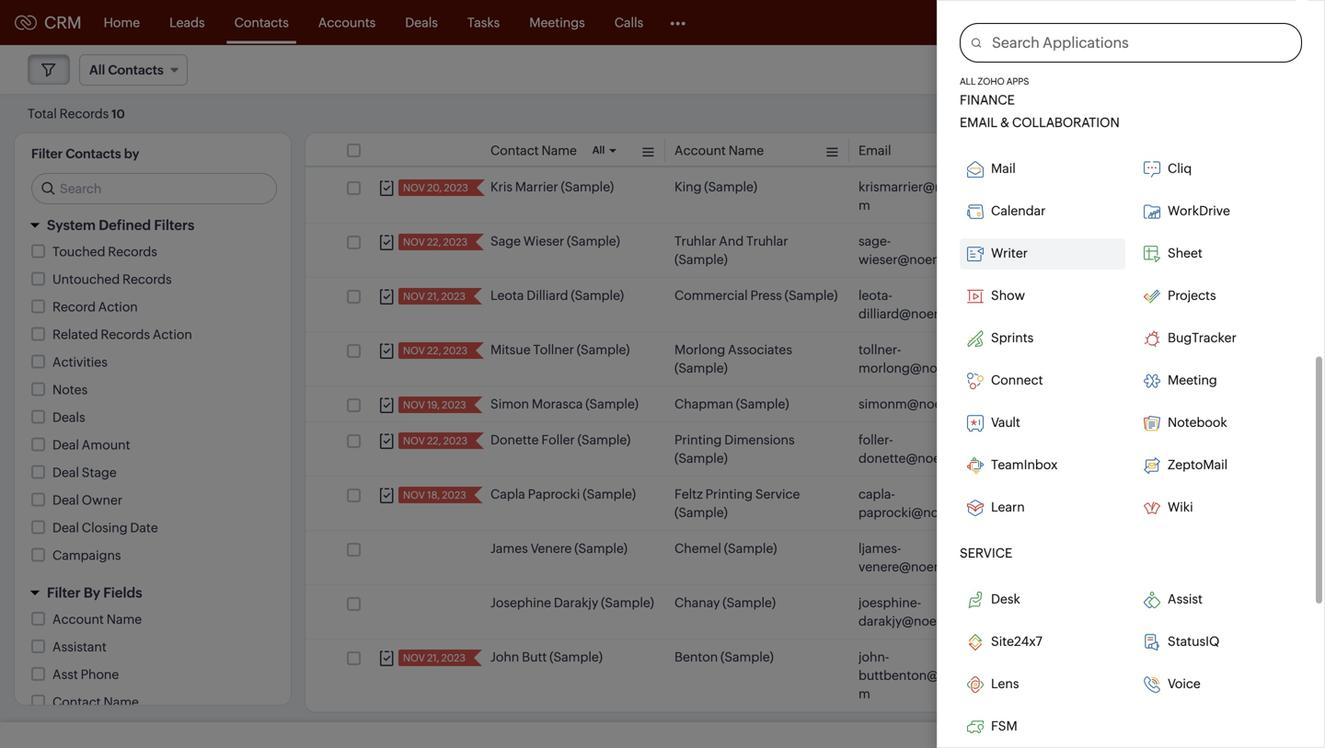 Task type: vqa. For each thing, say whether or not it's contained in the screenshot.


Task type: describe. For each thing, give the bounding box(es) containing it.
simonm@noemail.com link
[[859, 395, 998, 413]]

kris marrier (sample)
[[491, 179, 614, 194]]

teaminbox
[[991, 458, 1058, 472]]

benton
[[675, 650, 718, 665]]

name up the kris marrier (sample) on the top left
[[542, 143, 577, 158]]

0 vertical spatial contacts
[[234, 15, 289, 30]]

morlong
[[675, 342, 726, 357]]

vault
[[991, 415, 1021, 430]]

2023 for simon
[[442, 400, 466, 411]]

(sample) inside sage wieser (sample) link
[[567, 234, 620, 249]]

site24x7
[[991, 634, 1043, 649]]

name up king (sample) link
[[729, 143, 764, 158]]

john- buttbenton@noemail.co m
[[859, 650, 1006, 701]]

chemel (sample) link
[[675, 539, 777, 558]]

finance
[[960, 93, 1015, 108]]

foller- donette@noemail.com link
[[859, 431, 1006, 468]]

josephine
[[491, 596, 551, 610]]

(sample) inside capla paprocki (sample) link
[[583, 487, 636, 502]]

accounts
[[318, 15, 376, 30]]

meeting
[[1168, 373, 1218, 388]]

Search Applications text field
[[981, 24, 1302, 61]]

commercial press (sample) link
[[675, 286, 838, 305]]

(sample) inside james venere (sample) link
[[575, 541, 628, 556]]

nov for leota dilliard (sample)
[[403, 291, 425, 302]]

nov for kris marrier (sample)
[[403, 182, 425, 194]]

morlong associates (sample)
[[675, 342, 793, 376]]

fsm link
[[960, 712, 1126, 743]]

foller-
[[859, 433, 893, 447]]

donette foller (sample) link
[[491, 431, 631, 449]]

owner
[[82, 493, 122, 508]]

krismarrier@noemail.co m
[[859, 179, 1002, 213]]

service inside feltz printing service (sample)
[[756, 487, 800, 502]]

simon morasca (sample) link
[[491, 395, 639, 413]]

crm link
[[15, 13, 82, 32]]

feltz printing service (sample) link
[[675, 485, 840, 522]]

nov 22, 2023 link for sage
[[399, 234, 470, 250]]

morasca
[[532, 397, 583, 411]]

chapman
[[675, 397, 734, 411]]

cliq
[[1168, 161, 1192, 176]]

records for untouched
[[122, 272, 172, 287]]

20,
[[427, 182, 442, 194]]

(sample) inside printing dimensions (sample)
[[675, 451, 728, 466]]

free
[[969, 9, 993, 23]]

nov 22, 2023 link for donette
[[399, 433, 470, 449]]

(sample) inside the "josephine darakjy (sample)" "link"
[[601, 596, 654, 610]]

kris
[[491, 179, 513, 194]]

touched
[[52, 244, 105, 259]]

writer
[[991, 246, 1028, 261]]

statusiq link
[[1137, 627, 1303, 658]]

(sample) inside commercial press (sample) link
[[785, 288, 838, 303]]

expense link
[[960, 62, 1126, 93]]

feltz
[[675, 487, 703, 502]]

0 horizontal spatial contact name
[[52, 695, 139, 710]]

deal amount
[[52, 438, 130, 452]]

james venere (sample) link
[[491, 539, 628, 558]]

0 horizontal spatial contacts
[[66, 146, 121, 161]]

2023 for donette
[[443, 435, 468, 447]]

by
[[124, 146, 139, 161]]

(sample) inside chemel (sample) link
[[724, 541, 777, 556]]

desk link
[[960, 585, 1126, 616]]

collaboration
[[1013, 115, 1120, 130]]

1 555- from the left
[[1043, 234, 1070, 249]]

learn link
[[960, 493, 1126, 524]]

record action
[[52, 300, 138, 314]]

nov 22, 2023 for sage wieser (sample)
[[403, 237, 468, 248]]

joesphine-
[[859, 596, 922, 610]]

chemel
[[675, 541, 722, 556]]

0 horizontal spatial account name
[[52, 612, 142, 627]]

0 horizontal spatial account
[[52, 612, 104, 627]]

(sample) inside donette foller (sample) link
[[578, 433, 631, 447]]

zoho
[[978, 76, 1005, 86]]

bugtracker
[[1168, 331, 1237, 345]]

2023 for mitsue
[[443, 345, 468, 357]]

tollner- morlong@noemail.com
[[859, 342, 1001, 376]]

joesphine- darakjy@noemail.com link
[[859, 594, 1006, 631]]

create contact
[[1043, 62, 1135, 77]]

deal for deal amount
[[52, 438, 79, 452]]

email for email & collaboration
[[960, 115, 998, 130]]

21, for leota
[[427, 291, 439, 302]]

nov 19, 2023 link
[[399, 397, 468, 413]]

printing dimensions (sample) link
[[675, 431, 840, 468]]

cliq link
[[1137, 154, 1303, 185]]

filter for filter contacts by
[[31, 146, 63, 161]]

ljames- venere@noemail.org
[[859, 541, 984, 574]]

sprints link
[[960, 323, 1126, 354]]

records for total
[[60, 106, 109, 121]]

sage
[[491, 234, 521, 249]]

21, for john
[[427, 653, 439, 664]]

2023 for john
[[441, 653, 466, 664]]

sheet
[[1168, 246, 1203, 261]]

m inside john- buttbenton@noemail.co m
[[859, 687, 871, 701]]

donette
[[491, 433, 539, 447]]

accounts link
[[304, 0, 391, 45]]

1 vertical spatial action
[[153, 327, 192, 342]]

records for touched
[[108, 244, 157, 259]]

leads
[[169, 15, 205, 30]]

system
[[47, 217, 96, 233]]

meetings link
[[515, 0, 600, 45]]

capla- paprocki@noemail.com link
[[859, 485, 1006, 522]]

22, for mitsue
[[427, 345, 441, 357]]

record
[[52, 300, 96, 314]]

chanay (sample) link
[[675, 594, 776, 612]]

(sample) inside the "kris marrier (sample)" link
[[561, 179, 614, 194]]

all for all zoho apps finance
[[960, 76, 976, 86]]

touched records
[[52, 244, 157, 259]]

capla paprocki (sample)
[[491, 487, 636, 502]]

expense
[[991, 69, 1042, 84]]

5555
[[1097, 234, 1127, 249]]

leota- dilliard@noemail.com link
[[859, 286, 1006, 323]]

foller- donette@noemail.com
[[859, 433, 997, 466]]

date
[[130, 521, 158, 535]]

assist
[[1168, 592, 1203, 607]]

tollner- morlong@noemail.com link
[[859, 341, 1006, 377]]

benton (sample)
[[675, 650, 774, 665]]

james venere (sample)
[[491, 541, 628, 556]]

john-
[[859, 650, 889, 665]]

1 vertical spatial service
[[960, 546, 1013, 561]]

activities
[[52, 355, 108, 370]]

(sample) inside mitsue tollner (sample) link
[[577, 342, 630, 357]]

filter by fields
[[47, 585, 142, 601]]

king (sample) link
[[675, 178, 758, 196]]

0 vertical spatial contact name
[[491, 143, 577, 158]]

nov for capla paprocki (sample)
[[403, 490, 425, 501]]

nov 20, 2023 link
[[399, 179, 470, 196]]

(sample) inside the chapman (sample) link
[[736, 397, 789, 411]]

(sample) inside "leota dilliard (sample)" link
[[571, 288, 624, 303]]

untouched
[[52, 272, 120, 287]]

printing inside feltz printing service (sample)
[[706, 487, 753, 502]]

1 horizontal spatial account name
[[675, 143, 764, 158]]

1 horizontal spatial contact
[[491, 143, 539, 158]]

john for john butt (sample)
[[491, 650, 519, 665]]

nov 22, 2023 for mitsue tollner (sample)
[[403, 345, 468, 357]]

nov 19, 2023
[[403, 400, 466, 411]]

filter for filter by fields
[[47, 585, 81, 601]]

deal stage
[[52, 465, 117, 480]]

chanay (sample)
[[675, 596, 776, 610]]

contact inside button
[[1086, 62, 1135, 77]]

sheet link
[[1137, 238, 1303, 270]]

m inside krismarrier@noemail.co m
[[859, 198, 871, 213]]

(sample) inside the morlong associates (sample)
[[675, 361, 728, 376]]

john for john smith
[[1227, 342, 1256, 357]]

chapman (sample)
[[675, 397, 789, 411]]

dilliard
[[527, 288, 568, 303]]

nov for simon morasca (sample)
[[403, 400, 425, 411]]



Task type: locate. For each thing, give the bounding box(es) containing it.
writer link
[[960, 238, 1126, 270]]

show
[[991, 288, 1025, 303]]

nov 22, 2023 up nov 19, 2023 link
[[403, 345, 468, 357]]

2023 right 18,
[[442, 490, 466, 501]]

1 vertical spatial all
[[593, 145, 605, 156]]

0 vertical spatial account name
[[675, 143, 764, 158]]

printing right feltz
[[706, 487, 753, 502]]

truhlar and truhlar (sample)
[[675, 234, 788, 267]]

0 horizontal spatial john
[[491, 650, 519, 665]]

22, for donette
[[427, 435, 441, 447]]

stage
[[82, 465, 117, 480]]

1 vertical spatial printing
[[706, 487, 753, 502]]

create
[[1043, 62, 1083, 77]]

nov 18, 2023 link
[[399, 487, 468, 504]]

deal down deal stage
[[52, 493, 79, 508]]

contact down search applications text field
[[1086, 62, 1135, 77]]

1 m from the top
[[859, 198, 871, 213]]

3 deal from the top
[[52, 493, 79, 508]]

1 nov 22, 2023 link from the top
[[399, 234, 470, 250]]

all zoho apps finance
[[960, 76, 1030, 108]]

krismarrier@noemail.co m link
[[859, 178, 1006, 214]]

1 vertical spatial contact
[[491, 143, 539, 158]]

nov 18, 2023
[[403, 490, 466, 501]]

nov 21, 2023 for john butt (sample)
[[403, 653, 466, 664]]

crm
[[44, 13, 82, 32]]

records down defined
[[108, 244, 157, 259]]

deals left the tasks
[[405, 15, 438, 30]]

2023 for kris
[[444, 182, 468, 194]]

account up assistant
[[52, 612, 104, 627]]

connect
[[991, 373, 1043, 388]]

0 vertical spatial service
[[756, 487, 800, 502]]

(sample) inside feltz printing service (sample)
[[675, 505, 728, 520]]

zeptomail link
[[1137, 450, 1303, 481]]

nov 22, 2023 link for mitsue
[[399, 342, 470, 359]]

5 nov from the top
[[403, 400, 425, 411]]

2 21, from the top
[[427, 653, 439, 664]]

0 vertical spatial john
[[1227, 342, 1256, 357]]

lens link
[[960, 669, 1126, 701]]

deal left stage
[[52, 465, 79, 480]]

1 vertical spatial account name
[[52, 612, 142, 627]]

m
[[859, 198, 871, 213], [859, 687, 871, 701]]

1 horizontal spatial all
[[960, 76, 976, 86]]

0 vertical spatial contact
[[1086, 62, 1135, 77]]

0 horizontal spatial service
[[756, 487, 800, 502]]

(sample) right "king"
[[704, 179, 758, 194]]

0 vertical spatial nov 21, 2023 link
[[399, 288, 468, 305]]

1 vertical spatial contacts
[[66, 146, 121, 161]]

desk
[[991, 592, 1021, 607]]

simon
[[491, 397, 529, 411]]

1 horizontal spatial john
[[1227, 342, 1256, 357]]

2 nov 22, 2023 link from the top
[[399, 342, 470, 359]]

2023 left the leota
[[441, 291, 466, 302]]

printing down chapman
[[675, 433, 722, 447]]

deal up deal stage
[[52, 438, 79, 452]]

3 nov 22, 2023 from the top
[[403, 435, 468, 447]]

2023 right 19,
[[442, 400, 466, 411]]

nov for mitsue tollner (sample)
[[403, 345, 425, 357]]

josephine darakjy (sample) link
[[491, 594, 654, 612]]

nov for john butt (sample)
[[403, 653, 425, 664]]

(sample) right press at right top
[[785, 288, 838, 303]]

2 nov 21, 2023 from the top
[[403, 653, 466, 664]]

closing
[[82, 521, 128, 535]]

0 vertical spatial deals
[[405, 15, 438, 30]]

sage- wieser@noemail.uk link
[[859, 232, 1006, 269]]

nov 21, 2023
[[403, 291, 466, 302], [403, 653, 466, 664]]

0 horizontal spatial action
[[98, 300, 138, 314]]

2023 inside the nov 18, 2023 link
[[442, 490, 466, 501]]

1 horizontal spatial contacts
[[234, 15, 289, 30]]

(sample) down feltz printing service (sample) 'link'
[[724, 541, 777, 556]]

actions
[[1222, 62, 1268, 76]]

(sample) right foller
[[578, 433, 631, 447]]

2 truhlar from the left
[[747, 234, 788, 249]]

nov 22, 2023 link up nov 19, 2023 link
[[399, 342, 470, 359]]

(sample) up dimensions
[[736, 397, 789, 411]]

capla
[[491, 487, 525, 502]]

2 nov 21, 2023 link from the top
[[399, 650, 468, 666]]

(sample) inside truhlar and truhlar (sample)
[[675, 252, 728, 267]]

all
[[960, 76, 976, 86], [593, 145, 605, 156]]

0 vertical spatial 22,
[[427, 237, 441, 248]]

1 vertical spatial 22,
[[427, 345, 441, 357]]

(sample) inside simon morasca (sample) link
[[586, 397, 639, 411]]

email up krismarrier@noemail.co
[[859, 143, 892, 158]]

email for email
[[859, 143, 892, 158]]

1 horizontal spatial deals
[[405, 15, 438, 30]]

(sample) down morlong
[[675, 361, 728, 376]]

king
[[675, 179, 702, 194]]

3 nov 22, 2023 link from the top
[[399, 433, 470, 449]]

statusiq
[[1168, 634, 1220, 649]]

0 vertical spatial m
[[859, 198, 871, 213]]

1 horizontal spatial account
[[675, 143, 726, 158]]

deals inside deals "link"
[[405, 15, 438, 30]]

deal closing date
[[52, 521, 158, 535]]

workdrive
[[1168, 204, 1231, 218]]

3 nov from the top
[[403, 291, 425, 302]]

account name
[[675, 143, 764, 158], [52, 612, 142, 627]]

nov 22, 2023 down nov 20, 2023
[[403, 237, 468, 248]]

all inside all zoho apps finance
[[960, 76, 976, 86]]

chapman (sample) link
[[675, 395, 789, 413]]

0 vertical spatial printing
[[675, 433, 722, 447]]

learn
[[991, 500, 1025, 515]]

0 horizontal spatial truhlar
[[675, 234, 717, 249]]

1 vertical spatial nov 21, 2023 link
[[399, 650, 468, 666]]

contacts left the by
[[66, 146, 121, 161]]

(sample) down feltz
[[675, 505, 728, 520]]

1 nov 21, 2023 link from the top
[[399, 288, 468, 305]]

mitsue
[[491, 342, 531, 357]]

contact name down phone
[[52, 695, 139, 710]]

2 vertical spatial 22,
[[427, 435, 441, 447]]

2023 inside nov 20, 2023 link
[[444, 182, 468, 194]]

0 vertical spatial account
[[675, 143, 726, 158]]

1 deal from the top
[[52, 438, 79, 452]]

account up "king"
[[675, 143, 726, 158]]

1 21, from the top
[[427, 291, 439, 302]]

truhlar left and
[[675, 234, 717, 249]]

contact name up marrier
[[491, 143, 577, 158]]

row group containing kris marrier (sample)
[[306, 169, 1326, 712]]

0 vertical spatial nov 22, 2023 link
[[399, 234, 470, 250]]

19,
[[427, 400, 440, 411]]

chanay
[[675, 596, 720, 610]]

2 deal from the top
[[52, 465, 79, 480]]

2 555- from the left
[[1070, 234, 1097, 249]]

0 vertical spatial all
[[960, 76, 976, 86]]

service down the printing dimensions (sample) link
[[756, 487, 800, 502]]

system defined filters button
[[15, 209, 291, 242]]

ljames-
[[859, 541, 901, 556]]

(sample) inside benton (sample) link
[[721, 650, 774, 665]]

nov 22, 2023 link down 19,
[[399, 433, 470, 449]]

leads link
[[155, 0, 220, 45]]

2023 down nov 19, 2023
[[443, 435, 468, 447]]

0 horizontal spatial contact
[[52, 695, 101, 710]]

defined
[[99, 217, 151, 233]]

2 22, from the top
[[427, 345, 441, 357]]

john left smith
[[1227, 342, 1256, 357]]

nov 21, 2023 link
[[399, 288, 468, 305], [399, 650, 468, 666]]

0 horizontal spatial email
[[859, 143, 892, 158]]

2 vertical spatial nov 22, 2023
[[403, 435, 468, 447]]

(sample) right tollner
[[577, 342, 630, 357]]

deals down notes
[[52, 410, 85, 425]]

show link
[[960, 281, 1126, 312]]

name down fields
[[106, 612, 142, 627]]

sage- wieser@noemail.uk
[[859, 234, 975, 267]]

(sample) right "venere" at the bottom
[[575, 541, 628, 556]]

row group
[[306, 169, 1326, 712]]

notebook link
[[1137, 408, 1303, 439]]

buttbenton@noemail.co
[[859, 668, 1006, 683]]

home link
[[89, 0, 155, 45]]

john- buttbenton@noemail.co m link
[[859, 648, 1006, 703]]

deal up campaigns on the bottom of the page
[[52, 521, 79, 535]]

marrier
[[515, 179, 558, 194]]

fsm
[[991, 719, 1018, 734]]

apps
[[1007, 76, 1030, 86]]

records down 'touched records'
[[122, 272, 172, 287]]

22, down 20, at the left
[[427, 237, 441, 248]]

2023 for sage
[[443, 237, 468, 248]]

1 vertical spatial account
[[52, 612, 104, 627]]

0 vertical spatial filter
[[31, 146, 63, 161]]

leota- dilliard@noemail.com
[[859, 288, 990, 321]]

nov 21, 2023 link for leota
[[399, 288, 468, 305]]

by
[[84, 585, 100, 601]]

contact up kris
[[491, 143, 539, 158]]

workdrive link
[[1137, 196, 1303, 227]]

records down the record action
[[101, 327, 150, 342]]

all left the zoho on the right top of the page
[[960, 76, 976, 86]]

deal for deal stage
[[52, 465, 79, 480]]

(sample) right darakjy
[[601, 596, 654, 610]]

capla-
[[859, 487, 895, 502]]

filter down total
[[31, 146, 63, 161]]

m up sage- at top right
[[859, 198, 871, 213]]

0 horizontal spatial all
[[593, 145, 605, 156]]

contacts right leads link
[[234, 15, 289, 30]]

account name down filter by fields at the left of page
[[52, 612, 142, 627]]

22, up nov 19, 2023 link
[[427, 345, 441, 357]]

john left butt
[[491, 650, 519, 665]]

1 22, from the top
[[427, 237, 441, 248]]

(sample) right butt
[[550, 650, 603, 665]]

1 horizontal spatial email
[[960, 115, 998, 130]]

2 horizontal spatial contact
[[1086, 62, 1135, 77]]

records for related
[[101, 327, 150, 342]]

0 vertical spatial nov 21, 2023
[[403, 291, 466, 302]]

1 nov 21, 2023 from the top
[[403, 291, 466, 302]]

deal for deal owner
[[52, 493, 79, 508]]

2023 left 'mitsue'
[[443, 345, 468, 357]]

1 nov from the top
[[403, 182, 425, 194]]

account name up king (sample) link
[[675, 143, 764, 158]]

and
[[719, 234, 744, 249]]

nov 22, 2023 link down 20, at the left
[[399, 234, 470, 250]]

nov 21, 2023 link for john
[[399, 650, 468, 666]]

venere
[[531, 541, 572, 556]]

0 horizontal spatial deals
[[52, 410, 85, 425]]

0 vertical spatial email
[[960, 115, 998, 130]]

1 horizontal spatial action
[[153, 327, 192, 342]]

2023 for leota
[[441, 291, 466, 302]]

1 vertical spatial nov 22, 2023
[[403, 345, 468, 357]]

(sample) right benton
[[721, 650, 774, 665]]

truhlar right and
[[747, 234, 788, 249]]

2 nov 22, 2023 from the top
[[403, 345, 468, 357]]

feltz printing service (sample)
[[675, 487, 800, 520]]

(sample) inside chanay (sample) link
[[723, 596, 776, 610]]

4 nov from the top
[[403, 345, 425, 357]]

22, for sage
[[427, 237, 441, 248]]

john smith
[[1227, 342, 1294, 357]]

krismarrier@noemail.co
[[859, 179, 1002, 194]]

deal
[[52, 438, 79, 452], [52, 465, 79, 480], [52, 493, 79, 508], [52, 521, 79, 535]]

1 nov 22, 2023 from the top
[[403, 237, 468, 248]]

(sample) right dilliard
[[571, 288, 624, 303]]

nov inside nov 19, 2023 link
[[403, 400, 425, 411]]

nov for sage wieser (sample)
[[403, 237, 425, 248]]

nov inside the nov 18, 2023 link
[[403, 490, 425, 501]]

mitsue tollner (sample)
[[491, 342, 630, 357]]

7 nov from the top
[[403, 490, 425, 501]]

total records 10
[[28, 106, 125, 121]]

10
[[111, 107, 125, 121]]

action up the related records action
[[98, 300, 138, 314]]

(sample) right wieser
[[567, 234, 620, 249]]

filter left by
[[47, 585, 81, 601]]

1 vertical spatial email
[[859, 143, 892, 158]]

0 vertical spatial 21,
[[427, 291, 439, 302]]

teaminbox link
[[960, 450, 1126, 481]]

sprints
[[991, 331, 1034, 345]]

m down john-
[[859, 687, 871, 701]]

deal for deal closing date
[[52, 521, 79, 535]]

josephine darakjy (sample)
[[491, 596, 654, 610]]

2023 left butt
[[441, 653, 466, 664]]

1 vertical spatial john
[[491, 650, 519, 665]]

0 vertical spatial nov 22, 2023
[[403, 237, 468, 248]]

kris marrier (sample) link
[[491, 178, 614, 196]]

1 horizontal spatial service
[[960, 546, 1013, 561]]

2 nov from the top
[[403, 237, 425, 248]]

2 vertical spatial contact
[[52, 695, 101, 710]]

service up desk
[[960, 546, 1013, 561]]

0 vertical spatial action
[[98, 300, 138, 314]]

darakjy
[[554, 596, 599, 610]]

dilliard@noemail.com
[[859, 307, 990, 321]]

donette@noemail.com
[[859, 451, 997, 466]]

22, down nov 19, 2023
[[427, 435, 441, 447]]

john butt (sample) link
[[491, 648, 603, 666]]

nov for donette foller (sample)
[[403, 435, 425, 447]]

(sample) right paprocki
[[583, 487, 636, 502]]

2 vertical spatial nov 22, 2023 link
[[399, 433, 470, 449]]

1 truhlar from the left
[[675, 234, 717, 249]]

printing dimensions (sample)
[[675, 433, 795, 466]]

(sample) right marrier
[[561, 179, 614, 194]]

truhlar and truhlar (sample) link
[[675, 232, 840, 269]]

chemel (sample)
[[675, 541, 777, 556]]

(sample) inside john butt (sample) link
[[550, 650, 603, 665]]

8 nov from the top
[[403, 653, 425, 664]]

deals
[[405, 15, 438, 30], [52, 410, 85, 425]]

(sample) up feltz
[[675, 451, 728, 466]]

1 vertical spatial filter
[[47, 585, 81, 601]]

1 horizontal spatial truhlar
[[747, 234, 788, 249]]

(sample) down and
[[675, 252, 728, 267]]

benton (sample) link
[[675, 648, 774, 666]]

1 vertical spatial 21,
[[427, 653, 439, 664]]

records left the 10
[[60, 106, 109, 121]]

(sample) right morasca
[[586, 397, 639, 411]]

3 22, from the top
[[427, 435, 441, 447]]

darakjy@noemail.com
[[859, 614, 993, 629]]

all for all
[[593, 145, 605, 156]]

mitsue tollner (sample) link
[[491, 341, 630, 359]]

nov 22, 2023 for donette foller (sample)
[[403, 435, 468, 447]]

1 horizontal spatial contact name
[[491, 143, 577, 158]]

nov 21, 2023 for leota dilliard (sample)
[[403, 291, 466, 302]]

paprocki
[[528, 487, 580, 502]]

(sample) right the chanay
[[723, 596, 776, 610]]

deal owner
[[52, 493, 122, 508]]

action down untouched records
[[153, 327, 192, 342]]

all up the kris marrier (sample) on the top left
[[593, 145, 605, 156]]

2023 for capla
[[442, 490, 466, 501]]

2023 right 20, at the left
[[444, 182, 468, 194]]

meeting link
[[1137, 366, 1303, 397]]

logo image
[[15, 15, 37, 30]]

nov inside nov 20, 2023 link
[[403, 182, 425, 194]]

1 vertical spatial m
[[859, 687, 871, 701]]

4 deal from the top
[[52, 521, 79, 535]]

(sample) inside king (sample) link
[[704, 179, 758, 194]]

contact down asst phone
[[52, 695, 101, 710]]

2023 inside nov 19, 2023 link
[[442, 400, 466, 411]]

1 vertical spatial nov 22, 2023 link
[[399, 342, 470, 359]]

untouched records
[[52, 272, 172, 287]]

2 m from the top
[[859, 687, 871, 701]]

1 vertical spatial nov 21, 2023
[[403, 653, 466, 664]]

nov 22, 2023 down nov 19, 2023
[[403, 435, 468, 447]]

1 vertical spatial contact name
[[52, 695, 139, 710]]

email down finance
[[960, 115, 998, 130]]

name down phone
[[103, 695, 139, 710]]

printing inside printing dimensions (sample)
[[675, 433, 722, 447]]

ljames- venere@noemail.org link
[[859, 539, 1006, 576]]

capla- paprocki@noemail.com
[[859, 487, 1002, 520]]

2023 left sage
[[443, 237, 468, 248]]

Search text field
[[32, 174, 276, 203]]

simonm@noemail.com
[[859, 397, 998, 411]]

1 vertical spatial deals
[[52, 410, 85, 425]]

6 nov from the top
[[403, 435, 425, 447]]

filter inside dropdown button
[[47, 585, 81, 601]]



